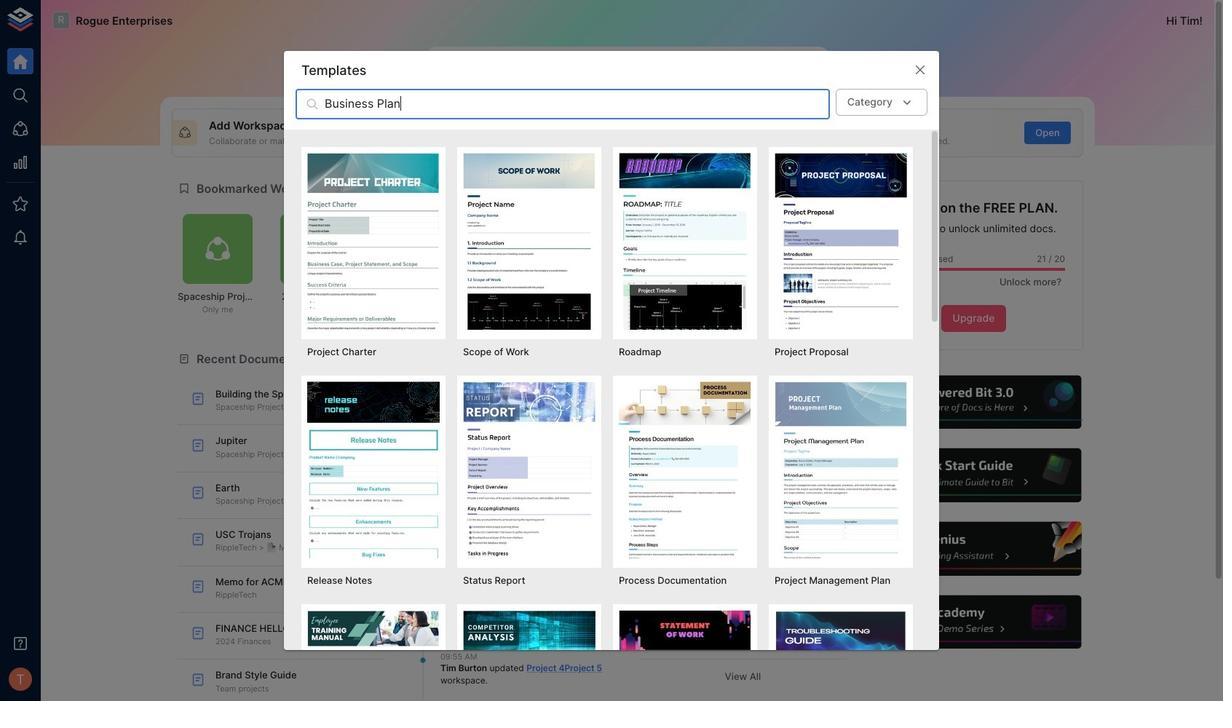 Task type: describe. For each thing, give the bounding box(es) containing it.
troubleshooting guide image
[[775, 610, 907, 701]]

process documentation image
[[619, 382, 751, 558]]

scope of work image
[[463, 153, 596, 330]]

project management plan image
[[775, 382, 907, 558]]

employee training manual image
[[307, 610, 440, 701]]

4 help image from the top
[[864, 593, 1083, 651]]

status report image
[[463, 382, 596, 558]]

project charter image
[[307, 153, 440, 330]]

1 help image from the top
[[864, 373, 1083, 431]]

competitor research report image
[[463, 610, 596, 701]]

Search Templates... text field
[[325, 89, 830, 120]]

statement of work image
[[619, 610, 751, 701]]

2 help image from the top
[[864, 447, 1083, 504]]



Task type: locate. For each thing, give the bounding box(es) containing it.
release notes image
[[307, 382, 440, 558]]

3 help image from the top
[[864, 520, 1083, 578]]

project proposal image
[[775, 153, 907, 330]]

help image
[[864, 373, 1083, 431], [864, 447, 1083, 504], [864, 520, 1083, 578], [864, 593, 1083, 651]]

dialog
[[284, 51, 939, 701]]

roadmap image
[[619, 153, 751, 330]]



Task type: vqa. For each thing, say whether or not it's contained in the screenshot.
first "help" image from the top of the page
yes



